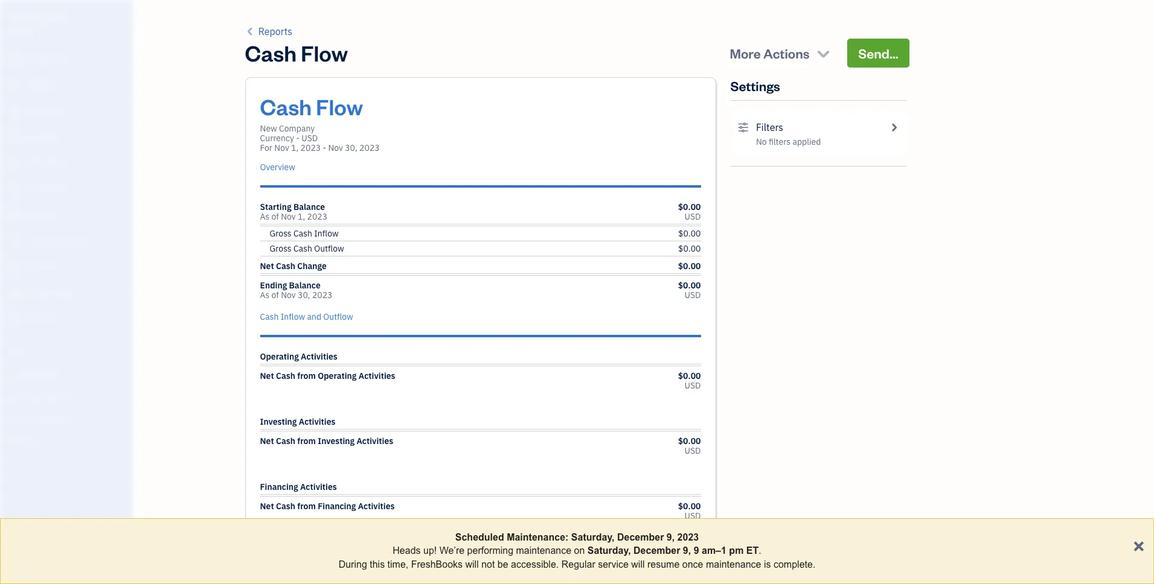 Task type: locate. For each thing, give the bounding box(es) containing it.
inflow down ending balance as of nov 30, 2023
[[281, 312, 305, 323]]

1, up gross cash inflow
[[298, 211, 305, 222]]

0 horizontal spatial settings
[[9, 437, 37, 446]]

chevrondown image
[[815, 45, 832, 62]]

settings
[[730, 77, 780, 94], [9, 437, 37, 446]]

30,
[[345, 143, 357, 153], [298, 290, 310, 301]]

activities
[[301, 351, 338, 362], [359, 371, 395, 382], [299, 417, 336, 428], [357, 436, 393, 447], [300, 482, 337, 493], [358, 501, 395, 512]]

1 as from the top
[[260, 211, 270, 222]]

as down the net cash change
[[260, 290, 270, 301]]

0 vertical spatial from
[[297, 371, 316, 382]]

0 vertical spatial settings
[[730, 77, 780, 94]]

reports
[[258, 25, 292, 37]]

saturday, up on
[[571, 533, 615, 543]]

3 from from the top
[[297, 501, 316, 512]]

4 $0.00 usd from the top
[[678, 436, 701, 457]]

0 horizontal spatial financing
[[260, 482, 298, 493]]

operating activities
[[260, 351, 338, 362]]

1, up overview
[[291, 143, 299, 153]]

cash inflow and outflow
[[260, 312, 353, 323]]

0 vertical spatial maintenance
[[516, 546, 571, 556]]

new
[[10, 11, 27, 22], [260, 123, 277, 134]]

$0.00 usd
[[678, 202, 701, 222], [678, 280, 701, 301], [678, 371, 701, 391], [678, 436, 701, 457], [678, 501, 701, 522]]

1 vertical spatial from
[[297, 436, 316, 447]]

1 $0.00 usd from the top
[[678, 202, 701, 222]]

new up for
[[260, 123, 277, 134]]

9,
[[667, 533, 675, 543], [683, 546, 691, 556]]

1 of from the top
[[272, 211, 279, 222]]

no
[[756, 136, 767, 147]]

2023
[[301, 143, 321, 153], [359, 143, 380, 153], [307, 211, 327, 222], [312, 290, 332, 301], [677, 533, 699, 543]]

2 of from the top
[[272, 290, 279, 301]]

5 $0.00 usd from the top
[[678, 501, 701, 522]]

new company owner
[[10, 11, 68, 34]]

1 horizontal spatial will
[[631, 560, 645, 570]]

1 horizontal spatial 9,
[[683, 546, 691, 556]]

0 horizontal spatial company
[[29, 11, 68, 22]]

of inside ending balance as of nov 30, 2023
[[272, 290, 279, 301]]

0 vertical spatial as
[[260, 211, 270, 222]]

cash up the gross cash outflow
[[294, 228, 312, 239]]

9, up resume
[[667, 533, 675, 543]]

0 horizontal spatial maintenance
[[516, 546, 571, 556]]

and
[[307, 312, 321, 323], [29, 392, 42, 402]]

nov
[[274, 143, 289, 153], [328, 143, 343, 153], [281, 211, 296, 222], [281, 290, 296, 301]]

1 vertical spatial settings
[[9, 437, 37, 446]]

2 from from the top
[[297, 436, 316, 447]]

saturday,
[[571, 533, 615, 543], [588, 546, 631, 556]]

of
[[272, 211, 279, 222], [272, 290, 279, 301]]

0 horizontal spatial new
[[10, 11, 27, 22]]

$0.00
[[678, 202, 701, 213], [678, 228, 701, 239], [678, 243, 701, 254], [678, 261, 701, 272], [678, 280, 701, 291], [678, 371, 701, 382], [678, 436, 701, 447], [678, 501, 701, 512]]

2 as from the top
[[260, 290, 270, 301]]

1 horizontal spatial investing
[[318, 436, 355, 447]]

dashboard image
[[8, 54, 22, 66]]

0 vertical spatial gross
[[270, 228, 292, 239]]

for
[[260, 143, 272, 153]]

currency
[[260, 133, 294, 144]]

cash up ending
[[276, 261, 295, 272]]

0 horizontal spatial and
[[29, 392, 42, 402]]

2 will from the left
[[631, 560, 645, 570]]

0 horizontal spatial operating
[[260, 351, 299, 362]]

from for operating
[[297, 371, 316, 382]]

net for net cash change
[[260, 261, 274, 272]]

1 vertical spatial gross
[[270, 243, 292, 254]]

company
[[29, 11, 68, 22], [279, 123, 315, 134]]

from down investing activities
[[297, 436, 316, 447]]

and down ending balance as of nov 30, 2023
[[307, 312, 321, 323]]

maintenance
[[516, 546, 571, 556], [706, 560, 761, 570]]

operating
[[260, 351, 299, 362], [318, 371, 357, 382]]

apps link
[[3, 342, 129, 363]]

gross up the net cash change
[[270, 243, 292, 254]]

apps
[[9, 347, 27, 357]]

flow inside cash flow new company currency - usd for nov 1, 2023 - nov 30, 2023
[[316, 92, 363, 121]]

0 vertical spatial inflow
[[314, 228, 339, 239]]

0 vertical spatial and
[[307, 312, 321, 323]]

0 vertical spatial outflow
[[314, 243, 344, 254]]

1 vertical spatial and
[[29, 392, 42, 402]]

of up gross cash inflow
[[272, 211, 279, 222]]

from
[[297, 371, 316, 382], [297, 436, 316, 447], [297, 501, 316, 512]]

from down financing activities
[[297, 501, 316, 512]]

nov up gross cash inflow
[[281, 211, 296, 222]]

flow for cash flow
[[301, 39, 348, 67]]

inflow up the gross cash outflow
[[314, 228, 339, 239]]

saturday, up service
[[588, 546, 631, 556]]

0 vertical spatial flow
[[301, 39, 348, 67]]

1 vertical spatial 1,
[[298, 211, 305, 222]]

be
[[498, 560, 508, 570]]

gross cash outflow
[[270, 243, 344, 254]]

ending
[[260, 280, 287, 291]]

0 vertical spatial new
[[10, 11, 27, 22]]

inflow
[[314, 228, 339, 239], [281, 312, 305, 323]]

investing down investing activities
[[318, 436, 355, 447]]

as for ending balance
[[260, 290, 270, 301]]

chevronright image
[[888, 120, 900, 135]]

cash down ending
[[260, 312, 279, 323]]

1 vertical spatial balance
[[289, 280, 321, 291]]

2 vertical spatial from
[[297, 501, 316, 512]]

2 net from the top
[[260, 371, 274, 382]]

operating down cash inflow and outflow
[[260, 351, 299, 362]]

new inside cash flow new company currency - usd for nov 1, 2023 - nov 30, 2023
[[260, 123, 277, 134]]

net up ending
[[260, 261, 274, 272]]

usd for ending balance
[[685, 290, 701, 301]]

nov up cash inflow and outflow
[[281, 290, 296, 301]]

net
[[260, 261, 274, 272], [260, 371, 274, 382], [260, 436, 274, 447], [260, 501, 274, 512]]

cash for net cash from investing activities
[[276, 436, 295, 447]]

0 horizontal spatial investing
[[260, 417, 297, 428]]

1 horizontal spatial new
[[260, 123, 277, 134]]

usd for net cash from financing activities
[[685, 511, 701, 522]]

services
[[44, 392, 73, 402]]

as down overview
[[260, 211, 270, 222]]

cash down operating activities
[[276, 371, 295, 382]]

1 vertical spatial of
[[272, 290, 279, 301]]

$0.00 usd for net cash from operating activities
[[678, 371, 701, 391]]

expense image
[[8, 184, 22, 196]]

1, inside starting balance as of nov 1, 2023
[[298, 211, 305, 222]]

cash for net cash from financing activities
[[276, 501, 295, 512]]

× button
[[1133, 534, 1144, 556]]

net down financing activities
[[260, 501, 274, 512]]

balance inside ending balance as of nov 30, 2023
[[289, 280, 321, 291]]

of down the net cash change
[[272, 290, 279, 301]]

1 horizontal spatial 30,
[[345, 143, 357, 153]]

payment image
[[8, 158, 22, 170]]

0 vertical spatial 1,
[[291, 143, 299, 153]]

is
[[764, 560, 771, 570]]

actions
[[763, 45, 810, 62]]

cash down financing activities
[[276, 501, 295, 512]]

cash down investing activities
[[276, 436, 295, 447]]

1 vertical spatial investing
[[318, 436, 355, 447]]

outflow
[[314, 243, 344, 254], [323, 312, 353, 323]]

0 horizontal spatial inflow
[[281, 312, 305, 323]]

estimate image
[[8, 106, 22, 118]]

new up owner
[[10, 11, 27, 22]]

1 vertical spatial company
[[279, 123, 315, 134]]

1 vertical spatial flow
[[316, 92, 363, 121]]

cash up currency
[[260, 92, 312, 121]]

cash down gross cash inflow
[[294, 243, 312, 254]]

1 net from the top
[[260, 261, 274, 272]]

$0.00 usd for net cash from investing activities
[[678, 436, 701, 457]]

1 vertical spatial saturday,
[[588, 546, 631, 556]]

0 vertical spatial operating
[[260, 351, 299, 362]]

0 vertical spatial 9,
[[667, 533, 675, 543]]

balance inside starting balance as of nov 1, 2023
[[293, 202, 325, 213]]

usd for starting balance
[[685, 211, 701, 222]]

settings down more
[[730, 77, 780, 94]]

up!
[[423, 546, 437, 556]]

1 vertical spatial as
[[260, 290, 270, 301]]

4 net from the top
[[260, 501, 274, 512]]

change
[[297, 261, 327, 272]]

3 $0.00 usd from the top
[[678, 371, 701, 391]]

1 horizontal spatial financing
[[318, 501, 356, 512]]

regular
[[561, 560, 595, 570]]

0 vertical spatial of
[[272, 211, 279, 222]]

ending balance as of nov 30, 2023
[[260, 280, 332, 301]]

and inside main element
[[29, 392, 42, 402]]

0 horizontal spatial 30,
[[298, 290, 310, 301]]

2 gross from the top
[[270, 243, 292, 254]]

balance up gross cash inflow
[[293, 202, 325, 213]]

financing down financing activities
[[318, 501, 356, 512]]

of inside starting balance as of nov 1, 2023
[[272, 211, 279, 222]]

net for net cash from investing activities
[[260, 436, 274, 447]]

net cash change
[[260, 261, 327, 272]]

0 vertical spatial investing
[[260, 417, 297, 428]]

1 horizontal spatial inflow
[[314, 228, 339, 239]]

during
[[339, 560, 367, 570]]

1 gross from the top
[[270, 228, 292, 239]]

usd
[[301, 133, 318, 144], [685, 211, 701, 222], [685, 290, 701, 301], [685, 380, 701, 391], [685, 446, 701, 457], [685, 511, 701, 522]]

0 vertical spatial company
[[29, 11, 68, 22]]

balance for 1,
[[293, 202, 325, 213]]

resume
[[647, 560, 680, 570]]

net cash from operating activities
[[260, 371, 395, 382]]

gross for gross cash inflow
[[270, 228, 292, 239]]

1,
[[291, 143, 299, 153], [298, 211, 305, 222]]

net down operating activities
[[260, 371, 274, 382]]

as
[[260, 211, 270, 222], [260, 290, 270, 301]]

december
[[617, 533, 664, 543], [634, 546, 680, 556]]

balance for 30,
[[289, 280, 321, 291]]

1 from from the top
[[297, 371, 316, 382]]

as inside ending balance as of nov 30, 2023
[[260, 290, 270, 301]]

nov right currency
[[328, 143, 343, 153]]

1 horizontal spatial -
[[323, 143, 326, 153]]

1 horizontal spatial maintenance
[[706, 560, 761, 570]]

0 horizontal spatial will
[[465, 560, 479, 570]]

1 will from the left
[[465, 560, 479, 570]]

net down investing activities
[[260, 436, 274, 447]]

operating down operating activities
[[318, 371, 357, 382]]

0 vertical spatial balance
[[293, 202, 325, 213]]

outflow up 'change'
[[314, 243, 344, 254]]

as inside starting balance as of nov 1, 2023
[[260, 211, 270, 222]]

1 horizontal spatial company
[[279, 123, 315, 134]]

on
[[574, 546, 585, 556]]

1 vertical spatial december
[[634, 546, 680, 556]]

0 vertical spatial 30,
[[345, 143, 357, 153]]

cash
[[245, 39, 297, 67], [260, 92, 312, 121], [294, 228, 312, 239], [294, 243, 312, 254], [276, 261, 295, 272], [260, 312, 279, 323], [276, 371, 295, 382], [276, 436, 295, 447], [276, 501, 295, 512]]

-
[[296, 133, 300, 144], [323, 143, 326, 153]]

send…
[[858, 45, 898, 62]]

outflow down ending balance as of nov 30, 2023
[[323, 312, 353, 323]]

company up owner
[[29, 11, 68, 22]]

1 vertical spatial outflow
[[323, 312, 353, 323]]

1 vertical spatial 30,
[[298, 290, 310, 301]]

net for net cash from financing activities
[[260, 501, 274, 512]]

× dialog
[[0, 519, 1154, 585]]

0 vertical spatial saturday,
[[571, 533, 615, 543]]

will left the not
[[465, 560, 479, 570]]

9, left "9"
[[683, 546, 691, 556]]

1 horizontal spatial operating
[[318, 371, 357, 382]]

not
[[481, 560, 495, 570]]

balance
[[293, 202, 325, 213], [289, 280, 321, 291]]

and right items
[[29, 392, 42, 402]]

am–1
[[702, 546, 726, 556]]

will right service
[[631, 560, 645, 570]]

gross down starting balance as of nov 1, 2023
[[270, 228, 292, 239]]

main element
[[0, 0, 163, 585]]

3 net from the top
[[260, 436, 274, 447]]

investing up net cash from investing activities
[[260, 417, 297, 428]]

investing
[[260, 417, 297, 428], [318, 436, 355, 447]]

starting
[[260, 202, 291, 213]]

1 vertical spatial operating
[[318, 371, 357, 382]]

company up overview
[[279, 123, 315, 134]]

flow
[[301, 39, 348, 67], [316, 92, 363, 121]]

maintenance down pm
[[706, 560, 761, 570]]

items and services link
[[3, 387, 129, 408]]

balance down 'change'
[[289, 280, 321, 291]]

maintenance down maintenance:
[[516, 546, 571, 556]]

settings down bank
[[9, 437, 37, 446]]

money image
[[8, 262, 22, 274]]

1 vertical spatial new
[[260, 123, 277, 134]]

from down operating activities
[[297, 371, 316, 382]]

financing up net cash from financing activities
[[260, 482, 298, 493]]

usd for net cash from operating activities
[[685, 380, 701, 391]]

scheduled maintenance: saturday, december 9, 2023 heads up! we're performing maintenance on saturday, december 9, 9 am–1 pm et . during this time, freshbooks will not be accessible. regular service will resume once maintenance is complete.
[[339, 533, 816, 570]]



Task type: describe. For each thing, give the bounding box(es) containing it.
owner
[[10, 24, 34, 34]]

more
[[730, 45, 761, 62]]

et
[[746, 546, 759, 556]]

freshbooks image
[[57, 565, 76, 580]]

30, inside ending balance as of nov 30, 2023
[[298, 290, 310, 301]]

project image
[[8, 210, 22, 222]]

2 $0.00 usd from the top
[[678, 280, 701, 301]]

team members
[[9, 370, 62, 379]]

settings image
[[738, 120, 749, 135]]

usd inside cash flow new company currency - usd for nov 1, 2023 - nov 30, 2023
[[301, 133, 318, 144]]

complete.
[[774, 560, 816, 570]]

timer image
[[8, 236, 22, 248]]

gross cash inflow
[[270, 228, 339, 239]]

maintenance:
[[507, 533, 569, 543]]

net cash from financing activities
[[260, 501, 395, 512]]

0 vertical spatial december
[[617, 533, 664, 543]]

team members link
[[3, 364, 129, 385]]

of for starting
[[272, 211, 279, 222]]

heads
[[393, 546, 421, 556]]

filters
[[769, 136, 791, 147]]

pm
[[729, 546, 744, 556]]

usd for net cash from investing activities
[[685, 446, 701, 457]]

filters
[[756, 121, 783, 133]]

chevronleft image
[[245, 24, 256, 39]]

nov inside starting balance as of nov 1, 2023
[[281, 211, 296, 222]]

2023 inside ending balance as of nov 30, 2023
[[312, 290, 332, 301]]

net for net cash from operating activities
[[260, 371, 274, 382]]

financing activities
[[260, 482, 337, 493]]

cash for net cash from operating activities
[[276, 371, 295, 382]]

investing activities
[[260, 417, 336, 428]]

no filters applied
[[756, 136, 821, 147]]

cash inside cash flow new company currency - usd for nov 1, 2023 - nov 30, 2023
[[260, 92, 312, 121]]

members
[[30, 370, 62, 379]]

cash for gross cash outflow
[[294, 243, 312, 254]]

more actions button
[[719, 39, 843, 68]]

cash flow
[[245, 39, 348, 67]]

0 horizontal spatial 9,
[[667, 533, 675, 543]]

1 horizontal spatial settings
[[730, 77, 780, 94]]

settings link
[[3, 431, 129, 452]]

items and services
[[9, 392, 73, 402]]

performing
[[467, 546, 513, 556]]

1 horizontal spatial and
[[307, 312, 321, 323]]

cash for gross cash inflow
[[294, 228, 312, 239]]

from for investing
[[297, 436, 316, 447]]

client image
[[8, 80, 22, 92]]

2023 inside 'scheduled maintenance: saturday, december 9, 2023 heads up! we're performing maintenance on saturday, december 9, 9 am–1 pm et . during this time, freshbooks will not be accessible. regular service will resume once maintenance is complete.'
[[677, 533, 699, 543]]

1 vertical spatial inflow
[[281, 312, 305, 323]]

service
[[598, 560, 629, 570]]

flow for cash flow new company currency - usd for nov 1, 2023 - nov 30, 2023
[[316, 92, 363, 121]]

0 vertical spatial financing
[[260, 482, 298, 493]]

new inside new company owner
[[10, 11, 27, 22]]

send… button
[[848, 39, 909, 68]]

9
[[694, 546, 699, 556]]

overview
[[260, 162, 295, 173]]

once
[[682, 560, 703, 570]]

30, inside cash flow new company currency - usd for nov 1, 2023 - nov 30, 2023
[[345, 143, 357, 153]]

cash flow new company currency - usd for nov 1, 2023 - nov 30, 2023
[[260, 92, 380, 153]]

cash down reports
[[245, 39, 297, 67]]

gross for gross cash outflow
[[270, 243, 292, 254]]

accessible.
[[511, 560, 559, 570]]

applied
[[793, 136, 821, 147]]

time,
[[387, 560, 408, 570]]

company inside new company owner
[[29, 11, 68, 22]]

report image
[[8, 313, 22, 326]]

1 vertical spatial 9,
[[683, 546, 691, 556]]

×
[[1133, 534, 1144, 556]]

1, inside cash flow new company currency - usd for nov 1, 2023 - nov 30, 2023
[[291, 143, 299, 153]]

1 vertical spatial financing
[[318, 501, 356, 512]]

team
[[9, 370, 28, 379]]

2023 inside starting balance as of nov 1, 2023
[[307, 211, 327, 222]]

cash for net cash change
[[276, 261, 295, 272]]

nov right for
[[274, 143, 289, 153]]

net cash from investing activities
[[260, 436, 393, 447]]

starting balance as of nov 1, 2023
[[260, 202, 327, 222]]

items
[[9, 392, 28, 402]]

we're
[[439, 546, 465, 556]]

freshbooks
[[411, 560, 463, 570]]

scheduled
[[455, 533, 504, 543]]

nov inside ending balance as of nov 30, 2023
[[281, 290, 296, 301]]

settings inside main element
[[9, 437, 37, 446]]

invoice image
[[8, 132, 22, 144]]

from for financing
[[297, 501, 316, 512]]

.
[[759, 546, 761, 556]]

company inside cash flow new company currency - usd for nov 1, 2023 - nov 30, 2023
[[279, 123, 315, 134]]

$0.00 usd for net cash from financing activities
[[678, 501, 701, 522]]

connections
[[28, 414, 71, 424]]

this
[[370, 560, 385, 570]]

bank connections link
[[3, 409, 129, 430]]

bank
[[9, 414, 26, 424]]

more actions
[[730, 45, 810, 62]]

as for starting balance
[[260, 211, 270, 222]]

reports button
[[245, 24, 292, 39]]

0 horizontal spatial -
[[296, 133, 300, 144]]

bank connections
[[9, 414, 71, 424]]

1 vertical spatial maintenance
[[706, 560, 761, 570]]

of for ending
[[272, 290, 279, 301]]

chart image
[[8, 287, 22, 300]]



Task type: vqa. For each thing, say whether or not it's contained in the screenshot.
top 9,
yes



